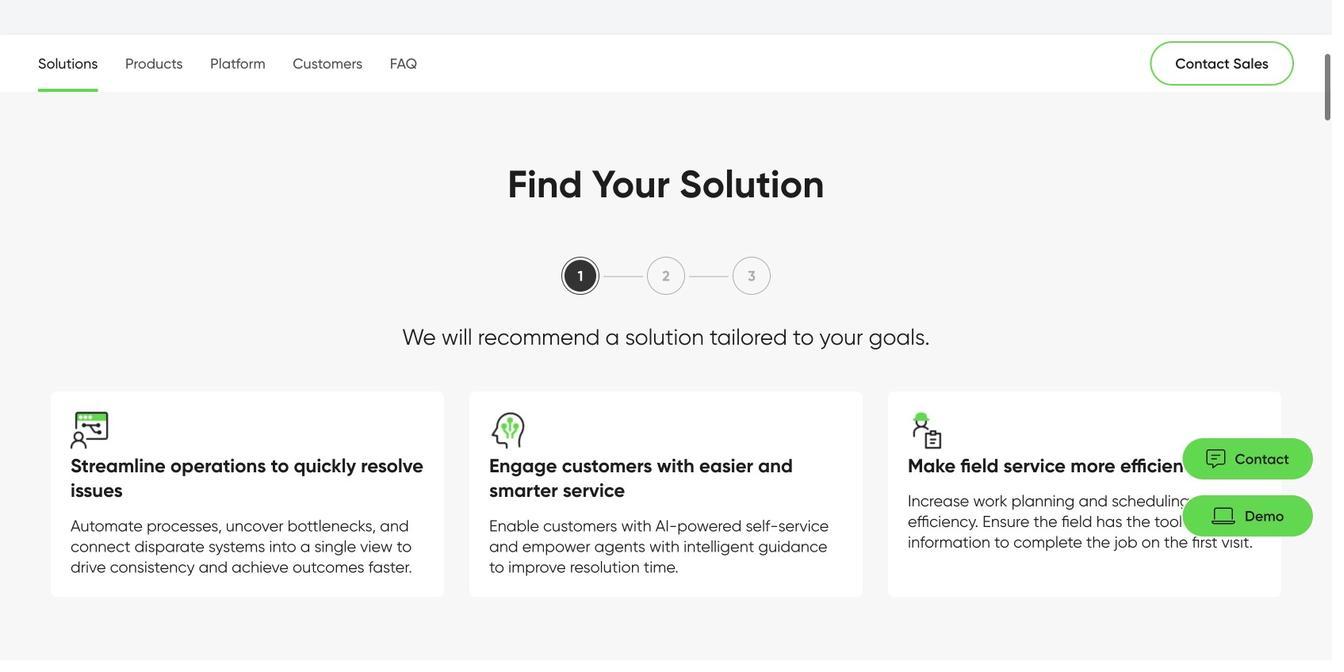 Task type: describe. For each thing, give the bounding box(es) containing it.
go to servicenow account image
[[1289, 22, 1309, 42]]



Task type: vqa. For each thing, say whether or not it's contained in the screenshot.
the by
no



